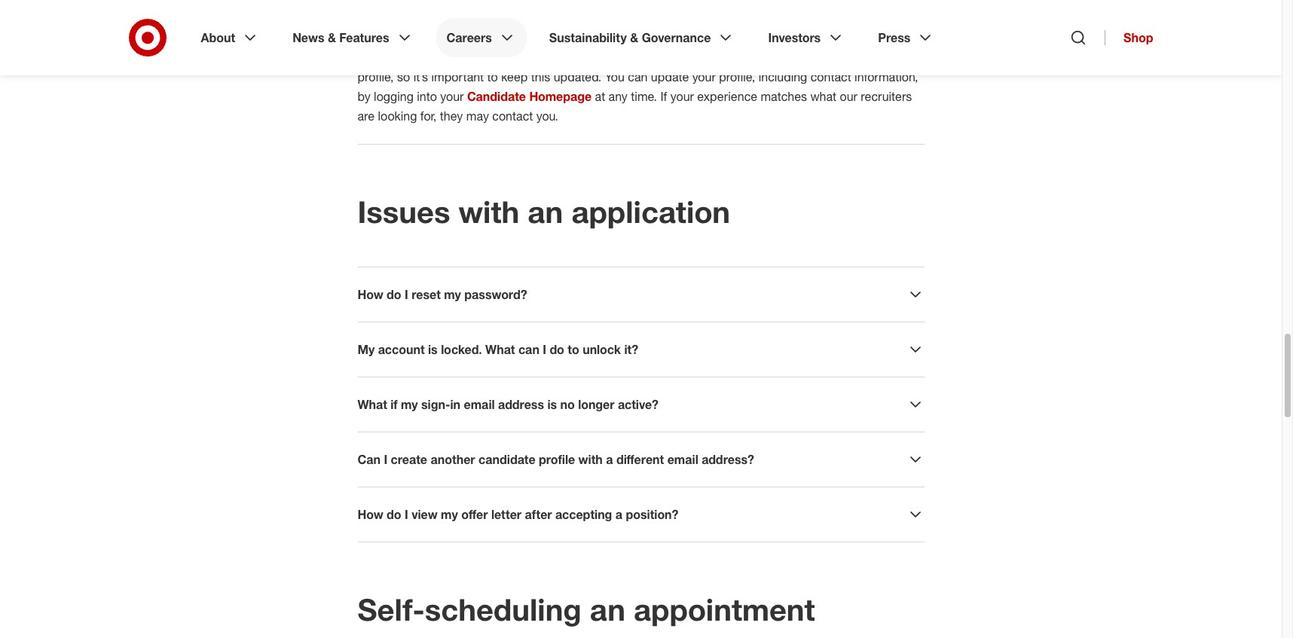 Task type: vqa. For each thing, say whether or not it's contained in the screenshot.
leftmost GEAR
no



Task type: locate. For each thing, give the bounding box(es) containing it.
news & features
[[293, 30, 389, 45]]

candidate homepage
[[467, 89, 592, 104]]

0 horizontal spatial contact
[[493, 109, 533, 124]]

can up address
[[519, 342, 540, 357]]

recruiters inside . you'll be able to select your preferences and receive an email when a role is available in your area of interest. our recruiters are also able to perform searches based on the information provided in your candidate profile, so it's important to keep this updated. you can update your profile, including contact information, by logging into your
[[381, 50, 432, 65]]

0 horizontal spatial profile,
[[358, 69, 394, 84]]

2 horizontal spatial a
[[693, 30, 699, 45]]

area
[[828, 30, 851, 45]]

be
[[434, 11, 448, 26], [358, 30, 372, 45]]

. you'll be able to select your preferences and receive an email when a role is available in your area of interest. our recruiters are also able to perform searches based on the information provided in your candidate profile, so it's important to keep this updated. you can update your profile, including contact information, by logging into your
[[358, 11, 919, 104]]

0 vertical spatial a
[[693, 30, 699, 45]]

1 horizontal spatial our
[[840, 89, 858, 104]]

how do i reset my password? button
[[358, 286, 925, 304]]

1 vertical spatial able
[[481, 50, 504, 65]]

2 vertical spatial a
[[616, 507, 623, 522]]

2 horizontal spatial in
[[810, 50, 819, 65]]

sign
[[748, 11, 770, 26]]

1 vertical spatial is
[[428, 342, 438, 357]]

account
[[378, 342, 425, 357]]

is left no
[[548, 397, 557, 412]]

1 vertical spatial recruiters
[[861, 89, 912, 104]]

candidate left profile
[[479, 452, 536, 467]]

1 horizontal spatial profile,
[[719, 69, 756, 84]]

how up my
[[358, 287, 384, 302]]

1 horizontal spatial can
[[628, 69, 648, 84]]

into
[[417, 89, 437, 104]]

2 how from the top
[[358, 507, 384, 522]]

investors
[[769, 30, 821, 45]]

1 vertical spatial candidate
[[479, 452, 536, 467]]

do left reset
[[387, 287, 401, 302]]

governance
[[642, 30, 711, 45]]

it?
[[625, 342, 639, 357]]

when
[[660, 30, 690, 45]]

a inside . you'll be able to select your preferences and receive an email when a role is available in your area of interest. our recruiters are also able to perform searches based on the information provided in your candidate profile, so it's important to keep this updated. you can update your profile, including contact information, by logging into your
[[693, 30, 699, 45]]

our inside at any time. if your experience matches what our recruiters are looking for, they may contact you.
[[840, 89, 858, 104]]

email inside . you'll be able to select your preferences and receive an email when a role is available in your area of interest. our recruiters are also able to perform searches based on the information provided in your candidate profile, so it's important to keep this updated. you can update your profile, including contact information, by logging into your
[[628, 30, 657, 45]]

do
[[387, 287, 401, 302], [550, 342, 565, 357], [387, 507, 401, 522]]

candidate
[[850, 50, 903, 65], [479, 452, 536, 467]]

of right 'area'
[[855, 30, 865, 45]]

your down information
[[693, 69, 716, 84]]

2 vertical spatial do
[[387, 507, 401, 522]]

2 horizontal spatial email
[[668, 452, 699, 467]]

1 horizontal spatial in
[[788, 30, 798, 45]]

1 horizontal spatial if
[[661, 89, 667, 104]]

0 vertical spatial what
[[486, 342, 515, 357]]

if
[[391, 397, 398, 412]]

able
[[375, 30, 398, 45], [481, 50, 504, 65]]

can i create another candidate profile with a different email address? button
[[358, 451, 925, 469]]

can down based in the top of the page
[[628, 69, 648, 84]]

my right reset
[[444, 287, 461, 302]]

features
[[340, 30, 389, 45]]

1 horizontal spatial recruiters
[[861, 89, 912, 104]]

1 horizontal spatial with
[[579, 452, 603, 467]]

i
[[405, 287, 408, 302], [543, 342, 547, 357], [384, 452, 388, 467], [405, 507, 408, 522]]

job
[[534, 11, 551, 26]]

0 horizontal spatial are
[[358, 109, 375, 124]]

0 vertical spatial in
[[788, 30, 798, 45]]

1 vertical spatial our
[[840, 89, 858, 104]]

role
[[703, 30, 723, 45]]

i left view
[[405, 507, 408, 522]]

1 horizontal spatial contact
[[811, 69, 852, 84]]

what right the locked.
[[486, 342, 515, 357]]

at
[[595, 89, 606, 104]]

my for view
[[441, 507, 458, 522]]

0 vertical spatial with
[[459, 194, 520, 230]]

how left view
[[358, 507, 384, 522]]

email
[[628, 30, 657, 45], [464, 397, 495, 412], [668, 452, 699, 467]]

1 vertical spatial do
[[550, 342, 565, 357]]

important
[[432, 69, 484, 84]]

0 horizontal spatial candidate
[[479, 452, 536, 467]]

a left role
[[693, 30, 699, 45]]

our
[[809, 11, 826, 26], [840, 89, 858, 104]]

address?
[[702, 452, 755, 467]]

if right time.
[[661, 89, 667, 104]]

create
[[391, 452, 427, 467]]

1 horizontal spatial email
[[628, 30, 657, 45]]

0 horizontal spatial with
[[459, 194, 520, 230]]

2 & from the left
[[630, 30, 639, 45]]

what if my sign-in email address is no longer active?
[[358, 397, 659, 412]]

shop
[[1124, 30, 1154, 45]]

do left unlock
[[550, 342, 565, 357]]

&
[[328, 30, 336, 45], [630, 30, 639, 45]]

your up also
[[451, 30, 474, 45]]

1 horizontal spatial be
[[434, 11, 448, 26]]

sustainability
[[549, 30, 627, 45]]

be up our
[[358, 30, 372, 45]]

to right like
[[420, 11, 431, 26]]

select
[[415, 30, 448, 45]]

sustainability & governance
[[549, 30, 711, 45]]

& inside "link"
[[630, 30, 639, 45]]

homepage
[[530, 89, 592, 104]]

contact inside . you'll be able to select your preferences and receive an email when a role is available in your area of interest. our recruiters are also able to perform searches based on the information provided in your candidate profile, so it's important to keep this updated. you can update your profile, including contact information, by logging into your
[[811, 69, 852, 84]]

what
[[811, 89, 837, 104]]

0 vertical spatial can
[[628, 69, 648, 84]]

do left view
[[387, 507, 401, 522]]

i left unlock
[[543, 342, 547, 357]]

0 horizontal spatial recruiters
[[381, 50, 432, 65]]

profile, down our
[[358, 69, 394, 84]]

for
[[791, 11, 805, 26]]

my inside how do i reset my password? dropdown button
[[444, 287, 461, 302]]

to inside dropdown button
[[568, 342, 580, 357]]

0 horizontal spatial a
[[606, 452, 613, 467]]

is
[[726, 30, 735, 45], [428, 342, 438, 357], [548, 397, 557, 412]]

they
[[440, 109, 463, 124]]

view
[[412, 507, 438, 522]]

can
[[358, 452, 381, 467]]

0 horizontal spatial be
[[358, 30, 372, 45]]

a left position? at the bottom of the page
[[616, 507, 623, 522]]

self-scheduling an appointment
[[358, 592, 815, 628]]

1 profile, from the left
[[358, 69, 394, 84]]

candidate inside . you'll be able to select your preferences and receive an email when a role is available in your area of interest. our recruiters are also able to perform searches based on the information provided in your candidate profile, so it's important to keep this updated. you can update your profile, including contact information, by logging into your
[[850, 50, 903, 65]]

an inside . you'll be able to select your preferences and receive an email when a role is available in your area of interest. our recruiters are also able to perform searches based on the information provided in your candidate profile, so it's important to keep this updated. you can update your profile, including contact information, by logging into your
[[612, 30, 625, 45]]

1 vertical spatial be
[[358, 30, 372, 45]]

1 horizontal spatial what
[[486, 342, 515, 357]]

1 how from the top
[[358, 287, 384, 302]]

it's
[[414, 69, 428, 84]]

about
[[201, 30, 235, 45]]

1 horizontal spatial candidate
[[850, 50, 903, 65]]

of
[[495, 11, 505, 26], [855, 30, 865, 45]]

0 horizontal spatial what
[[358, 397, 387, 412]]

1 vertical spatial can
[[519, 342, 540, 357]]

of left new
[[495, 11, 505, 26]]

for,
[[421, 109, 437, 124]]

are left also
[[436, 50, 453, 65]]

0 vertical spatial if
[[358, 11, 364, 26]]

how for how do i reset my password?
[[358, 287, 384, 302]]

preferences
[[478, 30, 542, 45]]

0 vertical spatial are
[[436, 50, 453, 65]]

after
[[525, 507, 552, 522]]

recruiters down information,
[[861, 89, 912, 104]]

1 vertical spatial how
[[358, 507, 384, 522]]

0 vertical spatial an
[[612, 30, 625, 45]]

0 vertical spatial of
[[495, 11, 505, 26]]

how do i view my offer letter after accepting a position? button
[[358, 506, 925, 524]]

0 horizontal spatial our
[[809, 11, 826, 26]]

my right if at the left of page
[[401, 397, 418, 412]]

email up based in the top of the page
[[628, 30, 657, 45]]

be up select
[[434, 11, 448, 26]]

my right view
[[441, 507, 458, 522]]

time.
[[631, 89, 657, 104]]

able down you'd
[[375, 30, 398, 45]]

0 horizontal spatial can
[[519, 342, 540, 357]]

able right also
[[481, 50, 504, 65]]

1 & from the left
[[328, 30, 336, 45]]

1 vertical spatial email
[[464, 397, 495, 412]]

interest.
[[869, 30, 912, 45]]

1 vertical spatial if
[[661, 89, 667, 104]]

1 horizontal spatial of
[[855, 30, 865, 45]]

new
[[509, 11, 531, 26]]

1 vertical spatial with
[[579, 452, 603, 467]]

your down update
[[671, 89, 694, 104]]

1 vertical spatial contact
[[493, 109, 533, 124]]

0 horizontal spatial if
[[358, 11, 364, 26]]

your
[[669, 11, 692, 26], [451, 30, 474, 45], [801, 30, 825, 45], [823, 50, 846, 65], [693, 69, 716, 84], [441, 89, 464, 104], [671, 89, 694, 104]]

position?
[[626, 507, 679, 522]]

is right role
[[726, 30, 735, 45]]

to up keep
[[508, 50, 518, 65]]

profile, up experience
[[719, 69, 756, 84]]

0 vertical spatial able
[[375, 30, 398, 45]]

you'd
[[368, 11, 395, 26]]

with
[[459, 194, 520, 230], [579, 452, 603, 467]]

in down for
[[788, 30, 798, 45]]

candidate up information,
[[850, 50, 903, 65]]

0 vertical spatial be
[[434, 11, 448, 26]]

1 vertical spatial of
[[855, 30, 865, 45]]

1 vertical spatial my
[[401, 397, 418, 412]]

my inside how do i view my offer letter after accepting a position? dropdown button
[[441, 507, 458, 522]]

may
[[467, 109, 489, 124]]

0 vertical spatial candidate
[[850, 50, 903, 65]]

2 horizontal spatial is
[[726, 30, 735, 45]]

2 vertical spatial is
[[548, 397, 557, 412]]

contact up "what"
[[811, 69, 852, 84]]

email right different on the bottom
[[668, 452, 699, 467]]

in up another
[[450, 397, 461, 412]]

email left address
[[464, 397, 495, 412]]

1 vertical spatial are
[[358, 109, 375, 124]]

0 vertical spatial contact
[[811, 69, 852, 84]]

can
[[628, 69, 648, 84], [519, 342, 540, 357]]

0 vertical spatial do
[[387, 287, 401, 302]]

provided
[[759, 50, 807, 65]]

0 vertical spatial email
[[628, 30, 657, 45]]

& up based in the top of the page
[[630, 30, 639, 45]]

0 horizontal spatial email
[[464, 397, 495, 412]]

is left the locked.
[[428, 342, 438, 357]]

do for password?
[[387, 287, 401, 302]]

the
[[675, 50, 692, 65]]

2 vertical spatial my
[[441, 507, 458, 522]]

if inside at any time. if your experience matches what our recruiters are looking for, they may contact you.
[[661, 89, 667, 104]]

address
[[498, 397, 544, 412]]

how
[[358, 287, 384, 302], [358, 507, 384, 522]]

our right for
[[809, 11, 826, 26]]

an for appointment
[[590, 592, 626, 628]]

0 horizontal spatial able
[[375, 30, 398, 45]]

you.
[[537, 109, 559, 124]]

0 vertical spatial is
[[726, 30, 735, 45]]

a left different on the bottom
[[606, 452, 613, 467]]

if up features
[[358, 11, 364, 26]]

0 vertical spatial my
[[444, 287, 461, 302]]

our
[[358, 50, 378, 65]]

contact down candidate
[[493, 109, 533, 124]]

in down investors
[[810, 50, 819, 65]]

2 vertical spatial in
[[450, 397, 461, 412]]

0 vertical spatial recruiters
[[381, 50, 432, 65]]

are down by
[[358, 109, 375, 124]]

our right "what"
[[840, 89, 858, 104]]

1 horizontal spatial are
[[436, 50, 453, 65]]

1 horizontal spatial is
[[548, 397, 557, 412]]

1 vertical spatial an
[[528, 194, 563, 230]]

1 horizontal spatial &
[[630, 30, 639, 45]]

recruiters up 'so'
[[381, 50, 432, 65]]

application
[[572, 194, 731, 230]]

1 horizontal spatial a
[[616, 507, 623, 522]]

to left unlock
[[568, 342, 580, 357]]

what left if at the left of page
[[358, 397, 387, 412]]

0 vertical spatial our
[[809, 11, 826, 26]]

1 vertical spatial in
[[810, 50, 819, 65]]

0 horizontal spatial &
[[328, 30, 336, 45]]

& right news
[[328, 30, 336, 45]]

updated.
[[554, 69, 602, 84]]

0 vertical spatial how
[[358, 287, 384, 302]]

2 vertical spatial an
[[590, 592, 626, 628]]

0 horizontal spatial in
[[450, 397, 461, 412]]

is inside . you'll be able to select your preferences and receive an email when a role is available in your area of interest. our recruiters are also able to perform searches based on the information provided in your candidate profile, so it's important to keep this updated. you can update your profile, including contact information, by logging into your
[[726, 30, 735, 45]]

in
[[788, 30, 798, 45], [810, 50, 819, 65], [450, 397, 461, 412]]



Task type: describe. For each thing, give the bounding box(es) containing it.
careers
[[447, 30, 492, 45]]

by
[[358, 89, 371, 104]]

matches
[[761, 89, 807, 104]]

to down like
[[401, 30, 412, 45]]

you'll
[[891, 11, 918, 26]]

i left reset
[[405, 287, 408, 302]]

including
[[759, 69, 808, 84]]

2 profile, from the left
[[719, 69, 756, 84]]

2 vertical spatial email
[[668, 452, 699, 467]]

your inside at any time. if your experience matches what our recruiters are looking for, they may contact you.
[[671, 89, 694, 104]]

on
[[658, 50, 671, 65]]

can inside . you'll be able to select your preferences and receive an email when a role is available in your area of interest. our recruiters are also able to perform searches based on the information provided in your candidate profile, so it's important to keep this updated. you can update your profile, including contact information, by logging into your
[[628, 69, 648, 84]]

perform
[[522, 50, 565, 65]]

if you'd like to be notified of new job openings that match your interests, sign up for our
[[358, 11, 830, 26]]

also
[[456, 50, 478, 65]]

be inside . you'll be able to select your preferences and receive an email when a role is available in your area of interest. our recruiters are also able to perform searches based on the information provided in your candidate profile, so it's important to keep this updated. you can update your profile, including contact information, by logging into your
[[358, 30, 372, 45]]

profile
[[539, 452, 575, 467]]

notified
[[451, 11, 491, 26]]

are inside at any time. if your experience matches what our recruiters are looking for, they may contact you.
[[358, 109, 375, 124]]

like
[[399, 11, 417, 26]]

experience
[[698, 89, 758, 104]]

candidate
[[467, 89, 526, 104]]

longer
[[579, 397, 615, 412]]

your up governance
[[669, 11, 692, 26]]

can inside dropdown button
[[519, 342, 540, 357]]

1 horizontal spatial able
[[481, 50, 504, 65]]

update
[[651, 69, 689, 84]]

password?
[[465, 287, 527, 302]]

keep
[[502, 69, 528, 84]]

contact inside at any time. if your experience matches what our recruiters are looking for, they may contact you.
[[493, 109, 533, 124]]

to up candidate
[[487, 69, 498, 84]]

searches
[[568, 50, 617, 65]]

news
[[293, 30, 325, 45]]

sign-
[[421, 397, 450, 412]]

an for application
[[528, 194, 563, 230]]

how for how do i view my offer letter after accepting a position?
[[358, 507, 384, 522]]

news & features link
[[282, 18, 424, 57]]

1 vertical spatial a
[[606, 452, 613, 467]]

recruiters inside at any time. if your experience matches what our recruiters are looking for, they may contact you.
[[861, 89, 912, 104]]

openings
[[554, 11, 604, 26]]

issues
[[358, 194, 450, 230]]

what if my sign-in email address is no longer active? button
[[358, 396, 925, 414]]

about link
[[190, 18, 270, 57]]

any
[[609, 89, 628, 104]]

are inside . you'll be able to select your preferences and receive an email when a role is available in your area of interest. our recruiters are also able to perform searches based on the information provided in your candidate profile, so it's important to keep this updated. you can update your profile, including contact information, by logging into your
[[436, 50, 453, 65]]

logging
[[374, 89, 414, 104]]

this
[[531, 69, 551, 84]]

your down 'area'
[[823, 50, 846, 65]]

& for news
[[328, 30, 336, 45]]

information,
[[855, 69, 919, 84]]

press
[[878, 30, 911, 45]]

reset
[[412, 287, 441, 302]]

do for offer
[[387, 507, 401, 522]]

my for reset
[[444, 287, 461, 302]]

0 horizontal spatial of
[[495, 11, 505, 26]]

receive
[[569, 30, 608, 45]]

another
[[431, 452, 475, 467]]

my inside what if my sign-in email address is no longer active? dropdown button
[[401, 397, 418, 412]]

your up they on the top left of page
[[441, 89, 464, 104]]

looking
[[378, 109, 417, 124]]

match
[[632, 11, 666, 26]]

in inside dropdown button
[[450, 397, 461, 412]]

no
[[561, 397, 575, 412]]

sustainability & governance link
[[539, 18, 746, 57]]

that
[[608, 11, 628, 26]]

scheduling
[[425, 592, 582, 628]]

you
[[605, 69, 625, 84]]

appointment
[[634, 592, 815, 628]]

at any time. if your experience matches what our recruiters are looking for, they may contact you.
[[358, 89, 912, 124]]

how do i reset my password?
[[358, 287, 527, 302]]

letter
[[491, 507, 522, 522]]

can i create another candidate profile with a different email address?
[[358, 452, 755, 467]]

available
[[738, 30, 785, 45]]

my account is locked. what can i do to unlock it?
[[358, 342, 639, 357]]

based
[[621, 50, 654, 65]]

of inside . you'll be able to select your preferences and receive an email when a role is available in your area of interest. our recruiters are also able to perform searches based on the information provided in your candidate profile, so it's important to keep this updated. you can update your profile, including contact information, by logging into your
[[855, 30, 865, 45]]

0 horizontal spatial is
[[428, 342, 438, 357]]

information
[[695, 50, 756, 65]]

i right can
[[384, 452, 388, 467]]

shop link
[[1105, 30, 1154, 45]]

up
[[774, 11, 788, 26]]

1 vertical spatial what
[[358, 397, 387, 412]]

locked.
[[441, 342, 482, 357]]

interests,
[[696, 11, 745, 26]]

accepting
[[556, 507, 612, 522]]

press link
[[868, 18, 946, 57]]

active?
[[618, 397, 659, 412]]

so
[[397, 69, 410, 84]]

different
[[617, 452, 664, 467]]

my account is locked. what can i do to unlock it? button
[[358, 341, 925, 359]]

candidate inside can i create another candidate profile with a different email address? dropdown button
[[479, 452, 536, 467]]

offer
[[462, 507, 488, 522]]

with inside dropdown button
[[579, 452, 603, 467]]

investors link
[[758, 18, 856, 57]]

& for sustainability
[[630, 30, 639, 45]]

candidate homepage link
[[467, 89, 592, 104]]

issues with an application
[[358, 194, 731, 230]]

your down for
[[801, 30, 825, 45]]

my
[[358, 342, 375, 357]]

self-
[[358, 592, 425, 628]]



